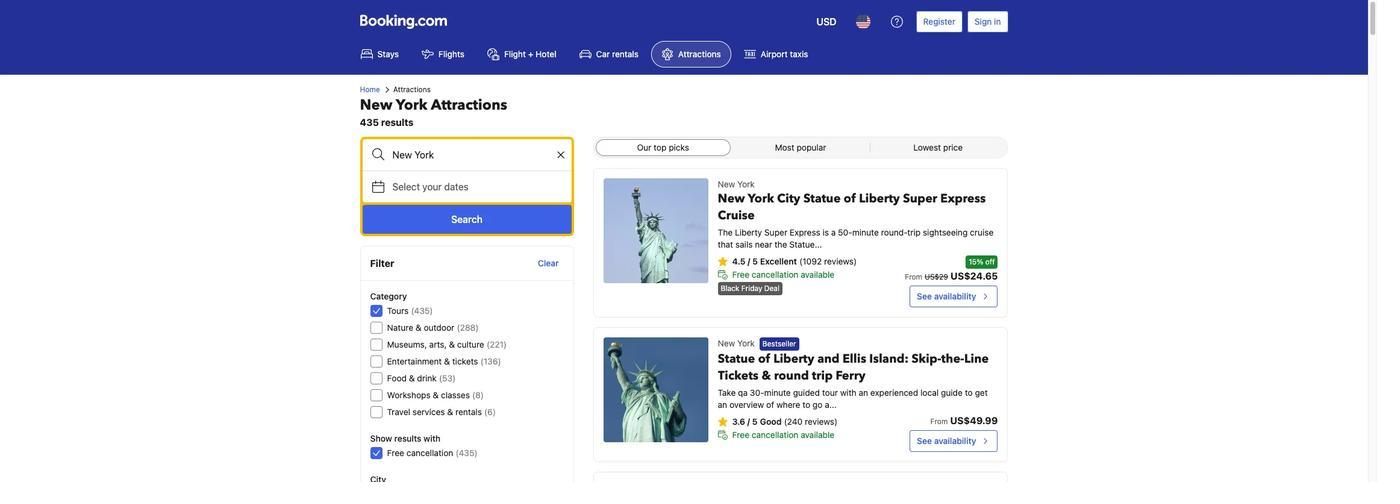 Task type: vqa. For each thing, say whether or not it's contained in the screenshot.
1
no



Task type: describe. For each thing, give the bounding box(es) containing it.
most popular
[[775, 142, 827, 152]]

food
[[387, 373, 407, 383]]

ferry
[[836, 368, 866, 384]]

most
[[775, 142, 795, 152]]

local
[[921, 388, 939, 398]]

show
[[370, 433, 392, 444]]

with inside statue of liberty and ellis island: skip-the-line tickets & round trip ferry take qa 30-minute guided tour with an experienced local guide to get an overview of where to go a...
[[841, 388, 857, 398]]

island:
[[870, 351, 909, 367]]

show results with
[[370, 433, 441, 444]]

free for the
[[733, 269, 750, 280]]

flight + hotel link
[[477, 41, 567, 68]]

free cancellation (435)
[[387, 448, 478, 458]]

experienced
[[871, 388, 919, 398]]

stays
[[378, 49, 399, 59]]

drink
[[417, 373, 437, 383]]

from inside from us$49.99
[[931, 417, 948, 426]]

new york city statue of liberty super express cruise image
[[604, 178, 709, 283]]

flights
[[439, 49, 465, 59]]

sightseeing
[[923, 227, 968, 237]]

flight
[[504, 49, 526, 59]]

0 vertical spatial super
[[903, 190, 938, 207]]

4.5 / 5 excellent (1092 reviews)
[[733, 256, 857, 266]]

classes
[[441, 390, 470, 400]]

register link
[[917, 11, 963, 33]]

statue of liberty and ellis island: skip-the-line tickets & round trip ferry image
[[604, 338, 709, 442]]

lowest
[[914, 142, 941, 152]]

(288)
[[457, 322, 479, 333]]

entertainment
[[387, 356, 442, 366]]

overview
[[730, 400, 764, 410]]

good
[[760, 417, 782, 427]]

near
[[755, 239, 773, 250]]

& right nature
[[416, 322, 422, 333]]

of inside 'new york new york city statue of liberty super express cruise the liberty super express is a 50-minute round-trip sightseeing cruise that sails near the statue...'
[[844, 190, 856, 207]]

and
[[818, 351, 840, 367]]

0 horizontal spatial an
[[718, 400, 728, 410]]

the
[[775, 239, 788, 250]]

(1092
[[800, 256, 822, 266]]

5 for round
[[753, 417, 758, 427]]

off
[[986, 257, 995, 266]]

statue of liberty and ellis island: skip-the-line tickets & round trip ferry take qa 30-minute guided tour with an experienced local guide to get an overview of where to go a...
[[718, 351, 989, 410]]

see availability for statue of liberty and ellis island: skip-the-line tickets & round trip ferry
[[917, 436, 977, 446]]

statue inside statue of liberty and ellis island: skip-the-line tickets & round trip ferry take qa 30-minute guided tour with an experienced local guide to get an overview of where to go a...
[[718, 351, 756, 367]]

us$24.65
[[951, 271, 998, 281]]

0 horizontal spatial attractions
[[393, 85, 431, 94]]

1 vertical spatial of
[[759, 351, 771, 367]]

food & drink (53)
[[387, 373, 456, 383]]

search button
[[363, 205, 572, 234]]

results inside new york attractions 435 results
[[381, 117, 414, 128]]

cruise
[[718, 207, 755, 224]]

excellent
[[761, 256, 797, 266]]

50-
[[838, 227, 853, 237]]

/ for round
[[748, 417, 750, 427]]

ellis
[[843, 351, 867, 367]]

car rentals
[[596, 49, 639, 59]]

trip inside statue of liberty and ellis island: skip-the-line tickets & round trip ferry take qa 30-minute guided tour with an experienced local guide to get an overview of where to go a...
[[812, 368, 833, 384]]

tickets
[[453, 356, 478, 366]]

30-
[[750, 388, 765, 398]]

deal
[[765, 284, 780, 293]]

15%
[[969, 257, 984, 266]]

/ for the
[[748, 256, 751, 266]]

arts,
[[430, 339, 447, 350]]

3.6 / 5 good (240 reviews)
[[733, 417, 838, 427]]

new for new york new york city statue of liberty super express cruise the liberty super express is a 50-minute round-trip sightseeing cruise that sails near the statue...
[[718, 179, 736, 189]]

3.6
[[733, 417, 746, 427]]

qa
[[738, 388, 748, 398]]

bestseller
[[763, 340, 797, 349]]

flights link
[[412, 41, 475, 68]]

where
[[777, 400, 801, 410]]

(221)
[[487, 339, 507, 350]]

0 vertical spatial liberty
[[859, 190, 900, 207]]

free cancellation available for trip
[[733, 430, 835, 440]]

york for new york
[[738, 338, 755, 348]]

is
[[823, 227, 829, 237]]

free for round
[[733, 430, 750, 440]]

usd button
[[810, 7, 844, 36]]

1 vertical spatial rentals
[[456, 407, 482, 417]]

services
[[413, 407, 445, 417]]

2 horizontal spatial attractions
[[679, 49, 721, 59]]

a
[[832, 227, 836, 237]]

workshops & classes (8)
[[387, 390, 484, 400]]

booking.com image
[[360, 14, 447, 29]]

our
[[637, 142, 652, 152]]

& up travel services & rentals (6)
[[433, 390, 439, 400]]

(8)
[[473, 390, 484, 400]]

get
[[976, 388, 988, 398]]

cancellation for liberty
[[752, 269, 799, 280]]

tours (435)
[[387, 306, 433, 316]]

clear button
[[533, 253, 564, 274]]

1 vertical spatial super
[[765, 227, 788, 237]]

black
[[721, 284, 740, 293]]

guided
[[794, 388, 820, 398]]

new york attractions 435 results
[[360, 95, 508, 128]]

tour
[[823, 388, 838, 398]]

filter
[[370, 258, 395, 269]]

museums,
[[387, 339, 427, 350]]

trip inside 'new york new york city statue of liberty super express cruise the liberty super express is a 50-minute round-trip sightseeing cruise that sails near the statue...'
[[908, 227, 921, 237]]

round-
[[882, 227, 908, 237]]

price
[[944, 142, 963, 152]]

friday
[[742, 284, 763, 293]]

city
[[778, 190, 801, 207]]

see for the-
[[917, 436, 932, 446]]

from inside 15% off from us$29 us$24.65
[[905, 272, 923, 281]]

that
[[718, 239, 734, 250]]

dates
[[444, 181, 469, 192]]

availability for statue of liberty and ellis island: skip-the-line tickets & round trip ferry
[[935, 436, 977, 446]]

5 for the
[[753, 256, 758, 266]]

select
[[393, 181, 420, 192]]

& inside statue of liberty and ellis island: skip-the-line tickets & round trip ferry take qa 30-minute guided tour with an experienced local guide to get an overview of where to go a...
[[762, 368, 771, 384]]

stays link
[[350, 41, 409, 68]]

availability for new york city statue of liberty super express cruise
[[935, 291, 977, 301]]

0 horizontal spatial with
[[424, 433, 441, 444]]

line
[[965, 351, 989, 367]]

minute inside 'new york new york city statue of liberty super express cruise the liberty super express is a 50-minute round-trip sightseeing cruise that sails near the statue...'
[[853, 227, 879, 237]]



Task type: locate. For each thing, give the bounding box(es) containing it.
0 horizontal spatial (435)
[[411, 306, 433, 316]]

1 vertical spatial an
[[718, 400, 728, 410]]

with up free cancellation (435)
[[424, 433, 441, 444]]

to left get
[[965, 388, 973, 398]]

museums, arts, & culture (221)
[[387, 339, 507, 350]]

1 see from the top
[[917, 291, 932, 301]]

0 vertical spatial express
[[941, 190, 986, 207]]

(435)
[[411, 306, 433, 316], [456, 448, 478, 458]]

1 vertical spatial cancellation
[[752, 430, 799, 440]]

cancellation down the "show results with"
[[407, 448, 453, 458]]

2 vertical spatial attractions
[[431, 95, 508, 115]]

2 vertical spatial of
[[767, 400, 775, 410]]

0 horizontal spatial statue
[[718, 351, 756, 367]]

0 vertical spatial results
[[381, 117, 414, 128]]

2 5 from the top
[[753, 417, 758, 427]]

1 available from the top
[[801, 269, 835, 280]]

new for new york
[[718, 338, 736, 348]]

0 vertical spatial reviews)
[[825, 256, 857, 266]]

hotel
[[536, 49, 557, 59]]

0 horizontal spatial minute
[[765, 388, 791, 398]]

lowest price
[[914, 142, 963, 152]]

available down (240
[[801, 430, 835, 440]]

(6)
[[485, 407, 496, 417]]

from
[[905, 272, 923, 281], [931, 417, 948, 426]]

see down from us$49.99
[[917, 436, 932, 446]]

new york
[[718, 338, 755, 348]]

us$29
[[925, 272, 949, 281]]

availability down us$29
[[935, 291, 977, 301]]

go
[[813, 400, 823, 410]]

rentals right car
[[612, 49, 639, 59]]

& down classes
[[447, 407, 453, 417]]

0 vertical spatial free cancellation available
[[733, 269, 835, 280]]

our top picks
[[637, 142, 690, 152]]

0 vertical spatial from
[[905, 272, 923, 281]]

see for liberty
[[917, 291, 932, 301]]

2 free cancellation available from the top
[[733, 430, 835, 440]]

available for ferry
[[801, 430, 835, 440]]

1 horizontal spatial super
[[903, 190, 938, 207]]

(136)
[[481, 356, 501, 366]]

york for new york new york city statue of liberty super express cruise the liberty super express is a 50-minute round-trip sightseeing cruise that sails near the statue...
[[738, 179, 755, 189]]

free
[[733, 269, 750, 280], [733, 430, 750, 440], [387, 448, 404, 458]]

york
[[396, 95, 428, 115], [738, 179, 755, 189], [748, 190, 775, 207], [738, 338, 755, 348]]

culture
[[457, 339, 484, 350]]

& up 30-
[[762, 368, 771, 384]]

0 vertical spatial cancellation
[[752, 269, 799, 280]]

of
[[844, 190, 856, 207], [759, 351, 771, 367], [767, 400, 775, 410]]

sign
[[975, 16, 992, 27]]

1 vertical spatial to
[[803, 400, 811, 410]]

flight + hotel
[[504, 49, 557, 59]]

nature
[[387, 322, 414, 333]]

entertainment & tickets (136)
[[387, 356, 501, 366]]

1 vertical spatial reviews)
[[805, 417, 838, 427]]

new
[[360, 95, 393, 115], [718, 179, 736, 189], [718, 190, 745, 207], [718, 338, 736, 348]]

1 horizontal spatial with
[[841, 388, 857, 398]]

express up sightseeing
[[941, 190, 986, 207]]

1 horizontal spatial attractions
[[431, 95, 508, 115]]

to left 'go' in the right of the page
[[803, 400, 811, 410]]

york left "bestseller"
[[738, 338, 755, 348]]

2 see availability from the top
[[917, 436, 977, 446]]

cancellation down good
[[752, 430, 799, 440]]

the
[[718, 227, 733, 237]]

top
[[654, 142, 667, 152]]

1 vertical spatial from
[[931, 417, 948, 426]]

free cancellation available for liberty
[[733, 269, 835, 280]]

1 vertical spatial attractions
[[393, 85, 431, 94]]

see availability for new york city statue of liberty super express cruise
[[917, 291, 977, 301]]

1 horizontal spatial statue
[[804, 190, 841, 207]]

sign in link
[[968, 11, 1009, 33]]

an down ferry
[[859, 388, 869, 398]]

new york new york city statue of liberty super express cruise the liberty super express is a 50-minute round-trip sightseeing cruise that sails near the statue...
[[718, 179, 994, 250]]

1 5 from the top
[[753, 256, 758, 266]]

4.5
[[733, 256, 746, 266]]

0 vertical spatial /
[[748, 256, 751, 266]]

liberty up sails at the right of the page
[[735, 227, 763, 237]]

0 vertical spatial available
[[801, 269, 835, 280]]

minute left round-
[[853, 227, 879, 237]]

5 left good
[[753, 417, 758, 427]]

see availability down from us$49.99
[[917, 436, 977, 446]]

5 right 4.5
[[753, 256, 758, 266]]

free down 3.6 on the bottom right of the page
[[733, 430, 750, 440]]

results right show
[[394, 433, 422, 444]]

in
[[995, 16, 1001, 27]]

workshops
[[387, 390, 431, 400]]

cruise
[[970, 227, 994, 237]]

trip left sightseeing
[[908, 227, 921, 237]]

new for new york attractions 435 results
[[360, 95, 393, 115]]

a...
[[825, 400, 837, 410]]

super up the at right
[[765, 227, 788, 237]]

0 vertical spatial statue
[[804, 190, 841, 207]]

0 vertical spatial trip
[[908, 227, 921, 237]]

travel services & rentals (6)
[[387, 407, 496, 417]]

airport taxis link
[[734, 41, 819, 68]]

from down local
[[931, 417, 948, 426]]

1 horizontal spatial liberty
[[774, 351, 815, 367]]

/
[[748, 256, 751, 266], [748, 417, 750, 427]]

1 vertical spatial (435)
[[456, 448, 478, 458]]

car
[[596, 49, 610, 59]]

1 vertical spatial statue
[[718, 351, 756, 367]]

to
[[965, 388, 973, 398], [803, 400, 811, 410]]

statue down new york
[[718, 351, 756, 367]]

york inside new york attractions 435 results
[[396, 95, 428, 115]]

free down the "show results with"
[[387, 448, 404, 458]]

0 horizontal spatial liberty
[[735, 227, 763, 237]]

& left drink
[[409, 373, 415, 383]]

1 horizontal spatial minute
[[853, 227, 879, 237]]

york left city
[[748, 190, 775, 207]]

1 horizontal spatial from
[[931, 417, 948, 426]]

0 vertical spatial availability
[[935, 291, 977, 301]]

0 vertical spatial see availability
[[917, 291, 977, 301]]

1 horizontal spatial (435)
[[456, 448, 478, 458]]

tours
[[387, 306, 409, 316]]

2 vertical spatial cancellation
[[407, 448, 453, 458]]

reviews) for ferry
[[805, 417, 838, 427]]

2 vertical spatial free
[[387, 448, 404, 458]]

0 horizontal spatial trip
[[812, 368, 833, 384]]

1 vertical spatial availability
[[935, 436, 977, 446]]

liberty up round-
[[859, 190, 900, 207]]

1 vertical spatial free cancellation available
[[733, 430, 835, 440]]

0 vertical spatial free
[[733, 269, 750, 280]]

0 vertical spatial attractions
[[679, 49, 721, 59]]

2 availability from the top
[[935, 436, 977, 446]]

york right home link
[[396, 95, 428, 115]]

rentals down the (8)
[[456, 407, 482, 417]]

guide
[[941, 388, 963, 398]]

(53)
[[439, 373, 456, 383]]

results
[[381, 117, 414, 128], [394, 433, 422, 444]]

/ right 4.5
[[748, 256, 751, 266]]

1 vertical spatial 5
[[753, 417, 758, 427]]

1 vertical spatial minute
[[765, 388, 791, 398]]

0 horizontal spatial express
[[790, 227, 821, 237]]

1 vertical spatial /
[[748, 417, 750, 427]]

0 vertical spatial 5
[[753, 256, 758, 266]]

skip-
[[912, 351, 942, 367]]

free down 4.5
[[733, 269, 750, 280]]

1 vertical spatial results
[[394, 433, 422, 444]]

(240
[[784, 417, 803, 427]]

Where are you going? search field
[[363, 139, 572, 171]]

see down us$29
[[917, 291, 932, 301]]

0 horizontal spatial to
[[803, 400, 811, 410]]

1 vertical spatial see availability
[[917, 436, 977, 446]]

register
[[924, 16, 956, 27]]

nature & outdoor (288)
[[387, 322, 479, 333]]

round
[[774, 368, 809, 384]]

minute up the where
[[765, 388, 791, 398]]

airport taxis
[[761, 49, 809, 59]]

statue inside 'new york new york city statue of liberty super express cruise the liberty super express is a 50-minute round-trip sightseeing cruise that sails near the statue...'
[[804, 190, 841, 207]]

statue right city
[[804, 190, 841, 207]]

statue
[[804, 190, 841, 207], [718, 351, 756, 367]]

0 vertical spatial (435)
[[411, 306, 433, 316]]

statue...
[[790, 239, 822, 250]]

clear
[[538, 258, 559, 268]]

an down take
[[718, 400, 728, 410]]

trip down and
[[812, 368, 833, 384]]

reviews) down 'go' in the right of the page
[[805, 417, 838, 427]]

reviews) down 50-
[[825, 256, 857, 266]]

(435) up nature & outdoor (288)
[[411, 306, 433, 316]]

0 horizontal spatial super
[[765, 227, 788, 237]]

from us$49.99
[[931, 415, 998, 426]]

liberty up round
[[774, 351, 815, 367]]

435
[[360, 117, 379, 128]]

results right 435
[[381, 117, 414, 128]]

1 vertical spatial trip
[[812, 368, 833, 384]]

available for super
[[801, 269, 835, 280]]

0 vertical spatial minute
[[853, 227, 879, 237]]

available down the (1092
[[801, 269, 835, 280]]

0 vertical spatial an
[[859, 388, 869, 398]]

attractions inside new york attractions 435 results
[[431, 95, 508, 115]]

cancellation
[[752, 269, 799, 280], [752, 430, 799, 440], [407, 448, 453, 458]]

free cancellation available down excellent
[[733, 269, 835, 280]]

of up 50-
[[844, 190, 856, 207]]

1 vertical spatial available
[[801, 430, 835, 440]]

of down "bestseller"
[[759, 351, 771, 367]]

1 vertical spatial express
[[790, 227, 821, 237]]

& down museums, arts, & culture (221) on the left of the page
[[444, 356, 450, 366]]

of up good
[[767, 400, 775, 410]]

sails
[[736, 239, 753, 250]]

an
[[859, 388, 869, 398], [718, 400, 728, 410]]

1 vertical spatial free
[[733, 430, 750, 440]]

0 vertical spatial with
[[841, 388, 857, 398]]

trip
[[908, 227, 921, 237], [812, 368, 833, 384]]

popular
[[797, 142, 827, 152]]

1 horizontal spatial express
[[941, 190, 986, 207]]

&
[[416, 322, 422, 333], [449, 339, 455, 350], [444, 356, 450, 366], [762, 368, 771, 384], [409, 373, 415, 383], [433, 390, 439, 400], [447, 407, 453, 417]]

your
[[423, 181, 442, 192]]

attractions link
[[652, 41, 732, 68]]

1 horizontal spatial trip
[[908, 227, 921, 237]]

express
[[941, 190, 986, 207], [790, 227, 821, 237]]

take
[[718, 388, 736, 398]]

0 horizontal spatial from
[[905, 272, 923, 281]]

liberty inside statue of liberty and ellis island: skip-the-line tickets & round trip ferry take qa 30-minute guided tour with an experienced local guide to get an overview of where to go a...
[[774, 351, 815, 367]]

super up sightseeing
[[903, 190, 938, 207]]

from left us$29
[[905, 272, 923, 281]]

express up statue...
[[790, 227, 821, 237]]

sign in
[[975, 16, 1001, 27]]

free cancellation available down 3.6 / 5 good (240 reviews)
[[733, 430, 835, 440]]

see availability down us$29
[[917, 291, 977, 301]]

(435) down travel services & rentals (6)
[[456, 448, 478, 458]]

0 vertical spatial of
[[844, 190, 856, 207]]

1 free cancellation available from the top
[[733, 269, 835, 280]]

liberty
[[859, 190, 900, 207], [735, 227, 763, 237], [774, 351, 815, 367]]

cancellation down excellent
[[752, 269, 799, 280]]

/ right 3.6 on the bottom right of the page
[[748, 417, 750, 427]]

1 see availability from the top
[[917, 291, 977, 301]]

1 horizontal spatial to
[[965, 388, 973, 398]]

york for new york attractions 435 results
[[396, 95, 428, 115]]

0 vertical spatial see
[[917, 291, 932, 301]]

2 horizontal spatial liberty
[[859, 190, 900, 207]]

availability down from us$49.99
[[935, 436, 977, 446]]

0 vertical spatial rentals
[[612, 49, 639, 59]]

1 horizontal spatial an
[[859, 388, 869, 398]]

1 availability from the top
[[935, 291, 977, 301]]

airport
[[761, 49, 788, 59]]

outdoor
[[424, 322, 455, 333]]

1 horizontal spatial rentals
[[612, 49, 639, 59]]

1 vertical spatial liberty
[[735, 227, 763, 237]]

1 vertical spatial with
[[424, 433, 441, 444]]

new inside new york attractions 435 results
[[360, 95, 393, 115]]

with down ferry
[[841, 388, 857, 398]]

& right arts,
[[449, 339, 455, 350]]

2 see from the top
[[917, 436, 932, 446]]

0 vertical spatial to
[[965, 388, 973, 398]]

0 horizontal spatial rentals
[[456, 407, 482, 417]]

car rentals link
[[569, 41, 649, 68]]

cancellation for trip
[[752, 430, 799, 440]]

1 vertical spatial see
[[917, 436, 932, 446]]

reviews) for super
[[825, 256, 857, 266]]

2 available from the top
[[801, 430, 835, 440]]

rentals
[[612, 49, 639, 59], [456, 407, 482, 417]]

minute inside statue of liberty and ellis island: skip-the-line tickets & round trip ferry take qa 30-minute guided tour with an experienced local guide to get an overview of where to go a...
[[765, 388, 791, 398]]

2 vertical spatial liberty
[[774, 351, 815, 367]]

see availability
[[917, 291, 977, 301], [917, 436, 977, 446]]

york up cruise
[[738, 179, 755, 189]]

usd
[[817, 16, 837, 27]]



